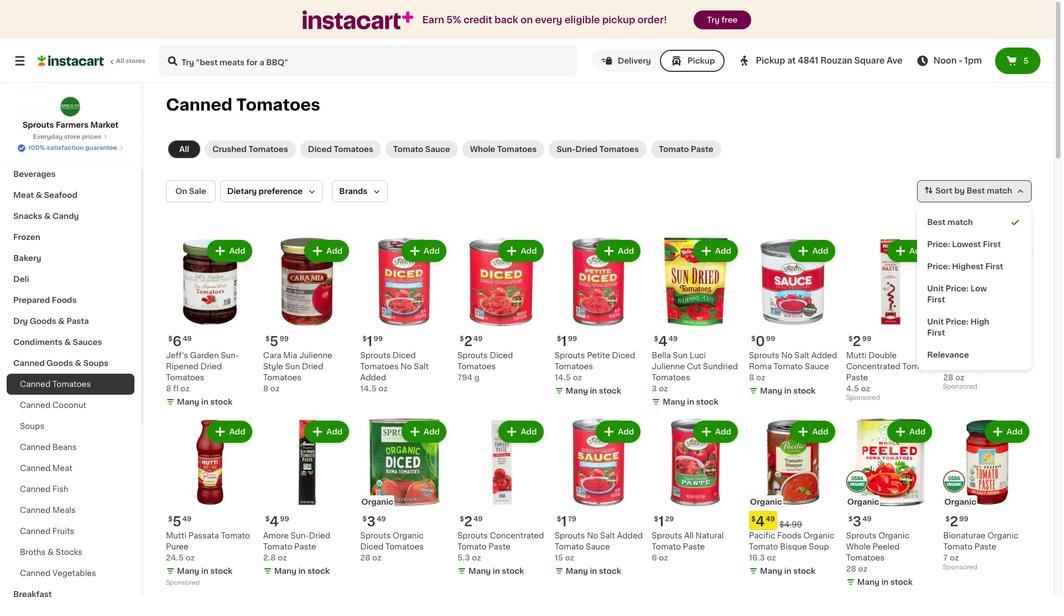 Task type: vqa. For each thing, say whether or not it's contained in the screenshot.
blanco inside the Casamigos Tequila Blanco 80 750 Ml
no



Task type: locate. For each thing, give the bounding box(es) containing it.
0 vertical spatial 6
[[173, 335, 182, 348]]

on
[[521, 16, 533, 24]]

2 up bionaturae
[[951, 516, 959, 529]]

2 vertical spatial whole
[[847, 544, 871, 552]]

stock for $ 4 99
[[308, 568, 330, 576]]

canned coconut link
[[7, 395, 135, 416]]

product group
[[166, 238, 254, 410], [263, 238, 352, 395], [361, 238, 449, 395], [458, 238, 546, 383], [555, 238, 643, 399], [652, 238, 741, 410], [750, 238, 838, 399], [847, 238, 935, 404], [944, 238, 1032, 393], [166, 419, 254, 590], [263, 419, 352, 580], [361, 419, 449, 564], [458, 419, 546, 580], [555, 419, 643, 580], [652, 419, 741, 564], [750, 419, 838, 580], [847, 419, 935, 591], [944, 419, 1032, 574]]

8 inside sprouts no salt added roma tomato sauce 8 oz
[[750, 374, 755, 382]]

& left pasta
[[58, 318, 65, 326]]

pickup for pickup
[[688, 57, 715, 65]]

1 vertical spatial foods
[[778, 533, 802, 540]]

canned for canned meat link
[[20, 465, 51, 473]]

oz inside mutti passata tomato puree 24.5 oz
[[186, 555, 195, 563]]

28 inside mutti peeled whole tomatoes 28 oz
[[944, 374, 954, 382]]

coconut
[[52, 402, 86, 410]]

sprouts for sprouts organic diced tomatoes 28 oz
[[361, 533, 391, 540]]

1 horizontal spatial soups
[[83, 360, 109, 368]]

julienne right mia
[[299, 352, 333, 360]]

2 horizontal spatial mutti
[[944, 352, 965, 360]]

0 horizontal spatial 4
[[270, 516, 279, 529]]

best match up 'price: lowest first' at the right
[[928, 219, 974, 226]]

price: left high
[[946, 318, 969, 326]]

0 horizontal spatial 8
[[166, 385, 171, 393]]

sprouts no salt added roma tomato sauce 8 oz
[[750, 352, 838, 382]]

0 vertical spatial foods
[[52, 297, 77, 304]]

in for $ 2 49
[[493, 568, 500, 576]]

in down sprouts no salt added roma tomato sauce 8 oz
[[785, 387, 792, 395]]

prices
[[82, 134, 101, 140]]

julienne inside cara mia julienne style sun dried tomatoes 8 oz
[[299, 352, 333, 360]]

added inside sprouts diced tomatoes no salt added 14.5 oz
[[361, 374, 386, 382]]

rouzan
[[821, 56, 853, 65]]

stock down sprouts no salt added tomato sauce 15 oz
[[599, 568, 622, 576]]

2 horizontal spatial whole
[[995, 352, 1020, 360]]

1 vertical spatial $ 2 99
[[946, 516, 969, 529]]

in down sprouts organic whole peeled tomatoes 28 oz
[[882, 579, 889, 587]]

1 horizontal spatial 6
[[652, 555, 658, 563]]

14.5
[[555, 374, 571, 382], [361, 385, 377, 393]]

canned up canned coconut
[[20, 381, 51, 389]]

$ 0 99
[[752, 335, 776, 348]]

all link
[[168, 141, 200, 158]]

1 horizontal spatial sun-
[[291, 533, 309, 540]]

1 horizontal spatial no
[[587, 533, 599, 540]]

best match right by
[[967, 187, 1013, 195]]

$ for sprouts diced tomatoes
[[460, 336, 464, 342]]

candy
[[52, 213, 79, 220]]

28
[[944, 374, 954, 382], [361, 555, 371, 563], [847, 566, 857, 574]]

add button for sprouts petite diced tomatoes
[[597, 241, 640, 261]]

1 vertical spatial salt
[[414, 363, 429, 371]]

pickup for pickup at 4841 rouzan square ave
[[756, 56, 786, 65]]

Best match Sort by field
[[918, 180, 1032, 203]]

many in stock down sprouts no salt added roma tomato sauce 8 oz
[[761, 387, 816, 395]]

$ up bionaturae
[[946, 517, 951, 523]]

2 vertical spatial 28
[[847, 566, 857, 574]]

sprouts for sprouts petite diced tomatoes 14.5 oz
[[555, 352, 585, 360]]

first inside unit price: high first
[[928, 329, 946, 337]]

canned inside canned meals 'link'
[[20, 507, 51, 515]]

whole inside whole tomatoes link
[[470, 146, 496, 153]]

$ inside "$ 4 49"
[[655, 336, 659, 342]]

in for $ 5 49
[[201, 568, 209, 576]]

stock down sprouts no salt added roma tomato sauce 8 oz
[[794, 387, 816, 395]]

2 for sprouts diced tomatoes
[[464, 335, 473, 348]]

sprouts for sprouts no salt added roma tomato sauce 8 oz
[[750, 352, 780, 360]]

1 vertical spatial meat
[[52, 465, 72, 473]]

99 up sprouts diced tomatoes no salt added 14.5 oz at the left of page
[[374, 336, 383, 342]]

sprouts for sprouts concentrated tomato paste 5.3 oz
[[458, 533, 488, 540]]

sun- inside jeff's garden sun- ripened dried tomatoes 8 fl oz
[[221, 352, 239, 360]]

1 vertical spatial unit
[[928, 318, 944, 326]]

0 horizontal spatial peeled
[[873, 544, 900, 552]]

mutti inside mutti double concentrated tomato paste 4.5 oz
[[847, 352, 867, 360]]

stock for $ 1 99
[[599, 387, 622, 395]]

sprouts inside sprouts organic whole peeled tomatoes 28 oz
[[847, 533, 877, 540]]

2 vertical spatial salt
[[601, 533, 615, 540]]

dried
[[576, 146, 598, 153], [201, 363, 222, 371], [302, 363, 323, 371], [309, 533, 330, 540]]

tomato inside sprouts all natural tomato paste 6 oz
[[652, 544, 682, 552]]

2 horizontal spatial sauce
[[805, 363, 830, 371]]

added inside sprouts no salt added roma tomato sauce 8 oz
[[812, 352, 838, 360]]

0 vertical spatial $ 2 49
[[460, 335, 483, 348]]

price: inside option
[[928, 241, 951, 249]]

foods down the $4.99
[[778, 533, 802, 540]]

diced inside sprouts organic diced tomatoes 28 oz
[[361, 544, 384, 552]]

many for $ 1 99
[[566, 387, 588, 395]]

$ up sprouts organic diced tomatoes 28 oz
[[363, 517, 367, 523]]

diced inside sprouts diced tomatoes 794 g
[[490, 352, 513, 360]]

$ 2 49 up '5.3' at left bottom
[[460, 516, 483, 529]]

1 item badge image from the left
[[847, 471, 869, 493]]

many for $ 4 49
[[663, 398, 686, 406]]

price: highest first option
[[922, 256, 1028, 278]]

0 horizontal spatial concentrated
[[490, 533, 544, 540]]

item badge image
[[847, 471, 869, 493], [944, 471, 966, 493]]

sprouts diced tomatoes no salt added 14.5 oz
[[361, 352, 429, 393]]

2 horizontal spatial sun-
[[557, 146, 576, 153]]

peeled inside sprouts organic whole peeled tomatoes 28 oz
[[873, 544, 900, 552]]

$ for sprouts no salt added tomato sauce
[[557, 517, 562, 523]]

g
[[475, 374, 480, 382]]

added inside sprouts no salt added tomato sauce 15 oz
[[617, 533, 643, 540]]

sprouts all natural tomato paste 6 oz
[[652, 533, 724, 563]]

0 vertical spatial added
[[812, 352, 838, 360]]

1 horizontal spatial mutti
[[847, 352, 867, 360]]

1 unit from the top
[[928, 285, 944, 293]]

2 horizontal spatial all
[[685, 533, 694, 540]]

sort
[[936, 187, 953, 195]]

added for 1
[[617, 533, 643, 540]]

match inside option
[[948, 219, 974, 226]]

seafood
[[44, 192, 78, 199]]

1 horizontal spatial sauce
[[586, 544, 610, 552]]

1 horizontal spatial match
[[988, 187, 1013, 195]]

tomatoes inside bella sun luci julienne cut sundried tomatoes 3 oz
[[652, 374, 691, 382]]

price: highest first
[[928, 263, 1004, 271]]

price: left low
[[946, 285, 969, 293]]

many for $ 4 99
[[274, 568, 297, 576]]

6 down the $ 1 29
[[652, 555, 658, 563]]

mutti inside mutti peeled whole tomatoes 28 oz
[[944, 352, 965, 360]]

sun left 'luci'
[[673, 352, 688, 360]]

best match option
[[922, 211, 1028, 234]]

1 vertical spatial peeled
[[873, 544, 900, 552]]

canned up 'canned meat'
[[20, 444, 51, 452]]

sponsored badge image
[[944, 384, 978, 391], [847, 395, 880, 402], [944, 565, 978, 571], [166, 581, 200, 587]]

0 vertical spatial best
[[967, 187, 986, 195]]

$ 1 99 for sprouts petite diced tomatoes
[[557, 335, 578, 348]]

canned for canned vegetables link
[[20, 570, 51, 578]]

$ 3 49 for sprouts organic whole peeled tomatoes
[[849, 516, 872, 529]]

pickup at 4841 rouzan square ave button
[[739, 45, 903, 76]]

49 up sprouts concentrated tomato paste 5.3 oz
[[474, 517, 483, 523]]

2 $ 3 49 from the left
[[849, 516, 872, 529]]

& for stocks
[[48, 549, 54, 557]]

product group containing mutti peeled whole tomatoes
[[944, 238, 1032, 393]]

roma
[[750, 363, 772, 371]]

None search field
[[158, 45, 577, 76]]

natural
[[696, 533, 724, 540]]

brands
[[47, 107, 75, 115], [340, 188, 368, 195]]

price: lowest first
[[928, 241, 1002, 249]]

in for $ 6 49
[[201, 398, 209, 406]]

unit down price: highest first
[[928, 285, 944, 293]]

1 vertical spatial whole
[[995, 352, 1020, 360]]

1 horizontal spatial 4
[[659, 335, 668, 348]]

add for sprouts concentrated tomato paste
[[521, 428, 537, 436]]

$ 2 99 for mutti
[[849, 335, 872, 348]]

0 horizontal spatial julienne
[[299, 352, 333, 360]]

oz inside sprouts diced tomatoes no salt added 14.5 oz
[[379, 385, 388, 393]]

2 horizontal spatial 28
[[944, 374, 954, 382]]

$ for sprouts no salt added roma tomato sauce
[[752, 336, 756, 342]]

many in stock down sprouts organic whole peeled tomatoes 28 oz
[[858, 579, 913, 587]]

2 $ 1 99 from the left
[[557, 335, 578, 348]]

tomatoes inside crushed tomatoes link
[[249, 146, 288, 153]]

stock down amore sun-dried tomato paste 2.8 oz at the bottom left of the page
[[308, 568, 330, 576]]

0 vertical spatial $ 2 99
[[849, 335, 872, 348]]

$ up 'jeff's'
[[168, 336, 173, 342]]

price: lowest first option
[[922, 234, 1028, 256]]

oz inside sprouts no salt added tomato sauce 15 oz
[[565, 555, 575, 563]]

meat
[[13, 192, 34, 199], [52, 465, 72, 473]]

canned down 'canned meat'
[[20, 486, 51, 494]]

sprouts concentrated tomato paste 5.3 oz
[[458, 533, 544, 563]]

1 horizontal spatial salt
[[601, 533, 615, 540]]

pacific
[[750, 533, 776, 540]]

price: left lowest
[[928, 241, 951, 249]]

1 vertical spatial added
[[361, 374, 386, 382]]

dry goods & pasta
[[13, 318, 89, 326]]

$4.49 original price: $4.99 element
[[750, 512, 838, 531]]

meat up snacks on the top of the page
[[13, 192, 34, 199]]

1 vertical spatial sauce
[[805, 363, 830, 371]]

added for 0
[[812, 352, 838, 360]]

crushed
[[213, 146, 247, 153]]

1 vertical spatial canned tomatoes
[[20, 381, 91, 389]]

49 inside $ 6 49
[[183, 336, 192, 342]]

1 vertical spatial all
[[179, 146, 189, 153]]

sponsored badge image down mutti peeled whole tomatoes 28 oz
[[944, 384, 978, 391]]

noon
[[934, 56, 957, 65]]

49 up sprouts organic diced tomatoes 28 oz
[[377, 517, 386, 523]]

goods for canned
[[47, 360, 73, 368]]

mutti down unit price: high first
[[944, 352, 965, 360]]

many down 24.5
[[177, 568, 199, 576]]

49 up bella
[[669, 336, 678, 342]]

0 vertical spatial 14.5
[[555, 374, 571, 382]]

add button for sprouts diced tomatoes
[[500, 241, 543, 261]]

sprouts for sprouts farmers market
[[23, 121, 54, 129]]

unit inside unit price: low first
[[928, 285, 944, 293]]

$ inside '$ 5 49'
[[168, 517, 173, 523]]

$ inside the $ 1 79
[[557, 517, 562, 523]]

tomato paste
[[659, 146, 714, 153]]

canned for canned beans link
[[20, 444, 51, 452]]

$ inside the $ 1 29
[[655, 517, 659, 523]]

1 horizontal spatial 14.5
[[555, 374, 571, 382]]

$ inside the $ 0 99
[[752, 336, 756, 342]]

49 for sprouts organic whole peeled tomatoes
[[863, 517, 872, 523]]

at
[[788, 56, 796, 65]]

many in stock for $ 4 49
[[663, 398, 719, 406]]

jeff's
[[166, 352, 188, 360]]

1 horizontal spatial $ 1 99
[[557, 335, 578, 348]]

$ up bella
[[655, 336, 659, 342]]

canned down condiments
[[13, 360, 45, 368]]

1 vertical spatial sun-
[[221, 352, 239, 360]]

49 for mutti passata tomato puree
[[183, 517, 192, 523]]

canned inside canned coconut link
[[20, 402, 51, 410]]

pickup
[[756, 56, 786, 65], [688, 57, 715, 65]]

pickup inside button
[[688, 57, 715, 65]]

1
[[367, 335, 373, 348], [562, 335, 567, 348], [562, 516, 567, 529], [659, 516, 665, 529]]

goods for dry
[[30, 318, 56, 326]]

every
[[535, 16, 563, 24]]

8 left fl on the bottom left of the page
[[166, 385, 171, 393]]

0 vertical spatial all
[[116, 58, 124, 64]]

no
[[782, 352, 793, 360], [401, 363, 412, 371], [587, 533, 599, 540]]

1 $ 1 99 from the left
[[363, 335, 383, 348]]

canned
[[166, 97, 233, 113], [13, 360, 45, 368], [20, 381, 51, 389], [20, 402, 51, 410], [20, 444, 51, 452], [20, 465, 51, 473], [20, 486, 51, 494], [20, 507, 51, 515], [20, 528, 51, 536], [20, 570, 51, 578]]

sun down mia
[[285, 363, 300, 371]]

2 up '5.3' at left bottom
[[464, 516, 473, 529]]

add button for sprouts concentrated tomato paste
[[500, 422, 543, 442]]

frozen link
[[7, 227, 135, 248]]

item badge image for 3
[[847, 471, 869, 493]]

99 up amore at the left of the page
[[280, 517, 289, 523]]

0 horizontal spatial whole
[[470, 146, 496, 153]]

many in stock down bisque
[[761, 568, 816, 576]]

$ up sprouts organic whole peeled tomatoes 28 oz
[[849, 517, 853, 523]]

canned inside canned tomatoes link
[[20, 381, 51, 389]]

many for $ 3 49
[[858, 579, 880, 587]]

canned down broths
[[20, 570, 51, 578]]

canned inside canned vegetables link
[[20, 570, 51, 578]]

8 inside cara mia julienne style sun dried tomatoes 8 oz
[[263, 385, 269, 393]]

tomato
[[393, 146, 424, 153], [659, 146, 690, 153], [774, 363, 803, 371], [903, 363, 932, 371], [221, 533, 250, 540], [458, 544, 487, 552], [750, 544, 779, 552], [263, 544, 293, 552], [555, 544, 584, 552], [652, 544, 682, 552], [944, 544, 973, 552]]

1 vertical spatial soups
[[20, 423, 44, 431]]

1 horizontal spatial whole
[[847, 544, 871, 552]]

1 horizontal spatial added
[[617, 533, 643, 540]]

sprouts inside sprouts all natural tomato paste 6 oz
[[652, 533, 683, 540]]

1 horizontal spatial peeled
[[966, 352, 994, 360]]

8 for sprouts no salt added roma tomato sauce 8 oz
[[750, 374, 755, 382]]

0 vertical spatial peeled
[[966, 352, 994, 360]]

6 inside sprouts all natural tomato paste 6 oz
[[652, 555, 658, 563]]

1 horizontal spatial 28
[[847, 566, 857, 574]]

double
[[869, 352, 897, 360]]

unit price: high first option
[[922, 311, 1028, 344]]

2 horizontal spatial 4
[[756, 516, 765, 529]]

many in stock
[[761, 387, 816, 395], [566, 387, 622, 395], [177, 398, 233, 406], [663, 398, 719, 406], [177, 568, 233, 576], [469, 568, 524, 576], [761, 568, 816, 576], [274, 568, 330, 576], [566, 568, 622, 576], [858, 579, 913, 587]]

diced
[[308, 146, 332, 153], [490, 352, 513, 360], [393, 352, 416, 360], [612, 352, 636, 360], [361, 544, 384, 552]]

0 horizontal spatial mutti
[[166, 533, 187, 540]]

sprouts inside sprouts organic diced tomatoes 28 oz
[[361, 533, 391, 540]]

2 item badge image from the left
[[944, 471, 966, 493]]

canned down 'canned fish'
[[20, 507, 51, 515]]

0 horizontal spatial no
[[401, 363, 412, 371]]

$ for bella sun luci julienne cut sundried tomatoes
[[655, 336, 659, 342]]

$ 5 99
[[266, 335, 289, 348]]

0 horizontal spatial all
[[116, 58, 124, 64]]

tomatoes inside cara mia julienne style sun dried tomatoes 8 oz
[[263, 374, 302, 382]]

0 vertical spatial 5
[[1024, 57, 1029, 65]]

oz inside mutti double concentrated tomato paste 4.5 oz
[[862, 385, 871, 393]]

0 vertical spatial unit
[[928, 285, 944, 293]]

sponsored badge image down the 4.5
[[847, 395, 880, 402]]

tomato inside amore sun-dried tomato paste 2.8 oz
[[263, 544, 293, 552]]

unit
[[928, 285, 944, 293], [928, 318, 944, 326]]

49
[[183, 336, 192, 342], [474, 336, 483, 342], [669, 336, 678, 342], [183, 517, 192, 523], [474, 517, 483, 523], [766, 517, 776, 523], [377, 517, 386, 523], [863, 517, 872, 523]]

sprouts organic whole peeled tomatoes 28 oz
[[847, 533, 910, 574]]

0 horizontal spatial match
[[948, 219, 974, 226]]

diced inside sprouts diced tomatoes no salt added 14.5 oz
[[393, 352, 416, 360]]

49 up 'jeff's'
[[183, 336, 192, 342]]

28 inside sprouts organic diced tomatoes 28 oz
[[361, 555, 371, 563]]

1 vertical spatial best match
[[928, 219, 974, 226]]

canned up broths
[[20, 528, 51, 536]]

diced inside "diced tomatoes" link
[[308, 146, 332, 153]]

& for candy
[[44, 213, 51, 220]]

0 horizontal spatial added
[[361, 374, 386, 382]]

0 horizontal spatial sun-
[[221, 352, 239, 360]]

3 up sprouts organic whole peeled tomatoes 28 oz
[[853, 516, 862, 529]]

all inside sprouts all natural tomato paste 6 oz
[[685, 533, 694, 540]]

everyday store prices
[[33, 134, 101, 140]]

add
[[229, 247, 246, 255], [327, 247, 343, 255], [424, 247, 440, 255], [521, 247, 537, 255], [618, 247, 635, 255], [716, 247, 732, 255], [813, 247, 829, 255], [910, 247, 926, 255], [229, 428, 246, 436], [327, 428, 343, 436], [424, 428, 440, 436], [521, 428, 537, 436], [618, 428, 635, 436], [716, 428, 732, 436], [813, 428, 829, 436], [910, 428, 926, 436], [1007, 428, 1024, 436]]

1 vertical spatial 6
[[652, 555, 658, 563]]

3 up sprouts organic diced tomatoes 28 oz
[[367, 516, 376, 529]]

1 up sprouts diced tomatoes no salt added 14.5 oz at the left of page
[[367, 335, 373, 348]]

$ 1 99 for sprouts diced tomatoes no salt added
[[363, 335, 383, 348]]

5 for $ 5 49
[[173, 516, 181, 529]]

99 right 0
[[767, 336, 776, 342]]

relevance
[[928, 352, 970, 359]]

sauce inside sprouts no salt added roma tomato sauce 8 oz
[[805, 363, 830, 371]]

condiments & sauces
[[13, 339, 102, 347]]

1 horizontal spatial foods
[[778, 533, 802, 540]]

0 horizontal spatial pickup
[[688, 57, 715, 65]]

1 horizontal spatial sun
[[673, 352, 688, 360]]

2 unit from the top
[[928, 318, 944, 326]]

sponsored badge image for 28
[[944, 384, 978, 391]]

$ up pacific
[[752, 517, 756, 523]]

sprouts petite diced tomatoes 14.5 oz
[[555, 352, 636, 382]]

many down fl on the bottom left of the page
[[177, 398, 199, 406]]

0 horizontal spatial sun
[[285, 363, 300, 371]]

sort by list box
[[918, 207, 1032, 371]]

price: inside unit price: high first
[[946, 318, 969, 326]]

tomato inside sprouts no salt added tomato sauce 15 oz
[[555, 544, 584, 552]]

$ 3 49
[[363, 516, 386, 529], [849, 516, 872, 529]]

0 horizontal spatial canned tomatoes
[[20, 381, 91, 389]]

fl
[[173, 385, 179, 393]]

2 horizontal spatial 8
[[750, 374, 755, 382]]

back
[[495, 16, 519, 24]]

paste inside amore sun-dried tomato paste 2.8 oz
[[295, 544, 316, 552]]

first inside unit price: low first
[[928, 296, 946, 304]]

many in stock for $ 0 99
[[761, 387, 816, 395]]

add for cara mia julienne style sun dried tomatoes
[[327, 247, 343, 255]]

1 left the 79
[[562, 516, 567, 529]]

3 for sprouts organic whole peeled tomatoes
[[853, 516, 862, 529]]

no inside sprouts no salt added roma tomato sauce 8 oz
[[782, 352, 793, 360]]

0 horizontal spatial best
[[928, 219, 946, 226]]

in for $ 0 99
[[785, 387, 792, 395]]

on
[[175, 188, 187, 195]]

all for all
[[179, 146, 189, 153]]

best
[[967, 187, 986, 195], [928, 219, 946, 226]]

$ for sprouts diced tomatoes no salt added
[[363, 336, 367, 342]]

1 horizontal spatial 3
[[652, 385, 657, 393]]

1 $ 3 49 from the left
[[363, 516, 386, 529]]

sponsored badge image down 24.5
[[166, 581, 200, 587]]

many in stock down mutti passata tomato puree 24.5 oz on the bottom left of the page
[[177, 568, 233, 576]]

tomato inside tomato paste link
[[659, 146, 690, 153]]

1 vertical spatial goods
[[47, 360, 73, 368]]

0 horizontal spatial salt
[[414, 363, 429, 371]]

brands down diced tomatoes at the left top of the page
[[340, 188, 368, 195]]

first right highest
[[986, 263, 1004, 271]]

49 up sprouts organic whole peeled tomatoes 28 oz
[[863, 517, 872, 523]]

add for sprouts no salt added tomato sauce
[[618, 428, 635, 436]]

many down 2.8
[[274, 568, 297, 576]]

add for sprouts diced tomatoes
[[521, 247, 537, 255]]

canned beans link
[[7, 437, 135, 458]]

canned inside canned fruits link
[[20, 528, 51, 536]]

8 inside jeff's garden sun- ripened dried tomatoes 8 fl oz
[[166, 385, 171, 393]]

2 vertical spatial no
[[587, 533, 599, 540]]

& for eggs
[[37, 149, 43, 157]]

brands button
[[332, 180, 388, 203]]

0 horizontal spatial 28
[[361, 555, 371, 563]]

many for $ 2 49
[[469, 568, 491, 576]]

prepared
[[13, 297, 50, 304]]

relevance option
[[922, 344, 1028, 366]]

many down sprouts petite diced tomatoes 14.5 oz
[[566, 387, 588, 395]]

many in stock down bella sun luci julienne cut sundried tomatoes 3 oz
[[663, 398, 719, 406]]

canned fruits link
[[7, 521, 135, 543]]

1 horizontal spatial pickup
[[756, 56, 786, 65]]

&
[[37, 149, 43, 157], [36, 192, 42, 199], [44, 213, 51, 220], [58, 318, 65, 326], [64, 339, 71, 347], [75, 360, 81, 368], [48, 549, 54, 557]]

1 for sprouts diced tomatoes no salt added
[[367, 335, 373, 348]]

dairy & eggs link
[[7, 143, 135, 164]]

price: inside unit price: low first
[[946, 285, 969, 293]]

many down roma
[[761, 387, 783, 395]]

add button for jeff's garden sun- ripened dried tomatoes
[[208, 241, 251, 261]]

many in stock for $ 4 99
[[274, 568, 330, 576]]

delivery
[[618, 57, 651, 65]]

stock down mutti passata tomato puree 24.5 oz on the bottom left of the page
[[210, 568, 233, 576]]

in down mutti passata tomato puree 24.5 oz on the bottom left of the page
[[201, 568, 209, 576]]

2 up sprouts diced tomatoes 794 g
[[464, 335, 473, 348]]

pickup
[[603, 16, 636, 24]]

stock
[[794, 387, 816, 395], [599, 387, 622, 395], [210, 398, 233, 406], [697, 398, 719, 406], [210, 568, 233, 576], [502, 568, 524, 576], [794, 568, 816, 576], [308, 568, 330, 576], [599, 568, 622, 576], [891, 579, 913, 587]]

stock down sprouts petite diced tomatoes 14.5 oz
[[599, 387, 622, 395]]

jeff's garden sun- ripened dried tomatoes 8 fl oz
[[166, 352, 239, 393]]

1 horizontal spatial meat
[[52, 465, 72, 473]]

oz inside sprouts no salt added roma tomato sauce 8 oz
[[757, 374, 766, 382]]

broths & stocks link
[[7, 543, 135, 564]]

1 vertical spatial 28
[[361, 555, 371, 563]]

many down sprouts organic whole peeled tomatoes 28 oz
[[858, 579, 880, 587]]

stock down sprouts concentrated tomato paste 5.3 oz
[[502, 568, 524, 576]]

2 vertical spatial added
[[617, 533, 643, 540]]

3 for sprouts organic diced tomatoes
[[367, 516, 376, 529]]

& left the candy
[[44, 213, 51, 220]]

many in stock for $ 2 49
[[469, 568, 524, 576]]

$ left "29"
[[655, 517, 659, 523]]

& left sauces
[[64, 339, 71, 347]]

$ 1 99 up sprouts diced tomatoes no salt added 14.5 oz at the left of page
[[363, 335, 383, 348]]

99 for sprouts no salt added roma tomato sauce
[[767, 336, 776, 342]]

1 for sprouts no salt added tomato sauce
[[562, 516, 567, 529]]

0 horizontal spatial meat
[[13, 192, 34, 199]]

49 for sprouts concentrated tomato paste
[[474, 517, 483, 523]]

1 vertical spatial match
[[948, 219, 974, 226]]

0 vertical spatial canned tomatoes
[[166, 97, 320, 113]]

paste inside bionaturae organic tomato paste 7 oz
[[975, 544, 997, 552]]

all stores
[[116, 58, 145, 64]]

1 vertical spatial 14.5
[[361, 385, 377, 393]]

dietary preference button
[[220, 180, 323, 203]]

99 for cara mia julienne style sun dried tomatoes
[[280, 336, 289, 342]]

earn
[[423, 16, 444, 24]]

1 $ 2 49 from the top
[[460, 335, 483, 348]]

sprouts inside "sprouts farmers market" link
[[23, 121, 54, 129]]

$ 2 49 for sprouts diced tomatoes
[[460, 335, 483, 348]]

foods up dry goods & pasta link
[[52, 297, 77, 304]]

unit for unit price: high first
[[928, 318, 944, 326]]

0 vertical spatial sun-
[[557, 146, 576, 153]]

first up unit price: high first
[[928, 296, 946, 304]]

& left eggs
[[37, 149, 43, 157]]

concentrated
[[847, 363, 901, 371], [490, 533, 544, 540]]

1 vertical spatial no
[[401, 363, 412, 371]]

0 vertical spatial concentrated
[[847, 363, 901, 371]]

canned left coconut
[[20, 402, 51, 410]]

$ up roma
[[752, 336, 756, 342]]

best down sort
[[928, 219, 946, 226]]

5 inside button
[[1024, 57, 1029, 65]]

49 up pacific
[[766, 517, 776, 523]]

0 vertical spatial best match
[[967, 187, 1013, 195]]

whole inside mutti peeled whole tomatoes 28 oz
[[995, 352, 1020, 360]]

0 horizontal spatial 5
[[173, 516, 181, 529]]

match up 'price: lowest first' at the right
[[948, 219, 974, 226]]

oz inside cara mia julienne style sun dried tomatoes 8 oz
[[270, 385, 280, 393]]

sprouts for sprouts no salt added tomato sauce 15 oz
[[555, 533, 585, 540]]

stock down jeff's garden sun- ripened dried tomatoes 8 fl oz
[[210, 398, 233, 406]]

1 left "29"
[[659, 516, 665, 529]]

tomatoes inside whole tomatoes link
[[498, 146, 537, 153]]

1 horizontal spatial canned tomatoes
[[166, 97, 320, 113]]

sprouts inside sprouts diced tomatoes 794 g
[[458, 352, 488, 360]]

$ 2 49 up sprouts diced tomatoes 794 g
[[460, 335, 483, 348]]

8
[[750, 374, 755, 382], [166, 385, 171, 393], [263, 385, 269, 393]]

paste
[[691, 146, 714, 153], [847, 374, 869, 382], [489, 544, 511, 552], [295, 544, 316, 552], [683, 544, 705, 552], [975, 544, 997, 552]]

0 vertical spatial goods
[[30, 318, 56, 326]]

0 horizontal spatial 14.5
[[361, 385, 377, 393]]

best match
[[967, 187, 1013, 195], [928, 219, 974, 226]]

all left stores
[[116, 58, 124, 64]]

sprouts for sprouts brands
[[13, 107, 45, 115]]

brands inside dropdown button
[[340, 188, 368, 195]]

canned inside canned beans link
[[20, 444, 51, 452]]

8 down roma
[[750, 374, 755, 382]]

organic inside bionaturae organic tomato paste 7 oz
[[988, 533, 1019, 540]]

& down beverages
[[36, 192, 42, 199]]

99 up the double
[[863, 336, 872, 342]]

no for 1
[[587, 533, 599, 540]]

6 up 'jeff's'
[[173, 335, 182, 348]]

canned vegetables link
[[7, 564, 135, 585]]

mutti left the double
[[847, 352, 867, 360]]

canned inside the canned fish link
[[20, 486, 51, 494]]

in for $ 1 99
[[590, 387, 598, 395]]

sprouts inside sprouts diced tomatoes no salt added 14.5 oz
[[361, 352, 391, 360]]

whole
[[470, 146, 496, 153], [995, 352, 1020, 360], [847, 544, 871, 552]]

price: left highest
[[928, 263, 951, 271]]

stock for $ 2 49
[[502, 568, 524, 576]]

sauce inside sprouts no salt added tomato sauce 15 oz
[[586, 544, 610, 552]]

item badge image for 2
[[944, 471, 966, 493]]

produce
[[13, 128, 47, 136]]

49 inside '$ 5 49'
[[183, 517, 192, 523]]

$ 2 99 up the double
[[849, 335, 872, 348]]

1 horizontal spatial best
[[967, 187, 986, 195]]

2 horizontal spatial salt
[[795, 352, 810, 360]]

2 up mutti double concentrated tomato paste 4.5 oz
[[853, 335, 862, 348]]

4 for $ 4 99
[[270, 516, 279, 529]]

0 vertical spatial 28
[[944, 374, 954, 382]]

many down sprouts no salt added tomato sauce 15 oz
[[566, 568, 588, 576]]

stock down sprouts organic whole peeled tomatoes 28 oz
[[891, 579, 913, 587]]

$ up '5.3' at left bottom
[[460, 517, 464, 523]]

sun-
[[557, 146, 576, 153], [221, 352, 239, 360], [291, 533, 309, 540]]

2 $ 2 49 from the top
[[460, 516, 483, 529]]

100% satisfaction guarantee button
[[17, 142, 124, 153]]

in down sprouts petite diced tomatoes 14.5 oz
[[590, 387, 598, 395]]

tomato sauce link
[[386, 141, 458, 158]]

first
[[984, 241, 1002, 249], [986, 263, 1004, 271], [928, 296, 946, 304], [928, 329, 946, 337]]

many in stock for $ 1 79
[[566, 568, 622, 576]]

bisque
[[781, 544, 808, 552]]

in for $ 3 49
[[882, 579, 889, 587]]

0 vertical spatial sun
[[673, 352, 688, 360]]



Task type: describe. For each thing, give the bounding box(es) containing it.
meals
[[52, 507, 76, 515]]

add button for sprouts diced tomatoes no salt added
[[403, 241, 446, 261]]

28 for mutti peeled whole tomatoes 28 oz
[[944, 374, 954, 382]]

29
[[666, 517, 674, 523]]

0
[[756, 335, 766, 348]]

49 inside $ 4 49 $4.99 pacific foods organic tomato bisque soup 16.3 oz
[[766, 517, 776, 523]]

sprouts farmers market
[[23, 121, 119, 129]]

passata
[[189, 533, 219, 540]]

oz inside sprouts organic whole peeled tomatoes 28 oz
[[859, 566, 868, 574]]

canned for the canned fish link
[[20, 486, 51, 494]]

deli
[[13, 276, 29, 283]]

whole tomatoes link
[[463, 141, 545, 158]]

add for sprouts all natural tomato paste
[[716, 428, 732, 436]]

add for sprouts diced tomatoes no salt added
[[424, 247, 440, 255]]

prepared foods link
[[7, 290, 135, 311]]

tomatoes inside "diced tomatoes" link
[[334, 146, 374, 153]]

sprouts for sprouts diced tomatoes no salt added 14.5 oz
[[361, 352, 391, 360]]

many in stock for $ 3 49
[[858, 579, 913, 587]]

ripened
[[166, 363, 199, 371]]

organic inside sprouts organic whole peeled tomatoes 28 oz
[[879, 533, 910, 540]]

tomatoes inside canned tomatoes link
[[52, 381, 91, 389]]

28 inside sprouts organic whole peeled tomatoes 28 oz
[[847, 566, 857, 574]]

tomato inside the tomato sauce link
[[393, 146, 424, 153]]

tomatoes inside sprouts diced tomatoes no salt added 14.5 oz
[[361, 363, 399, 371]]

paste inside sprouts concentrated tomato paste 5.3 oz
[[489, 544, 511, 552]]

canned fruits
[[20, 528, 74, 536]]

tomatoes inside jeff's garden sun- ripened dried tomatoes 8 fl oz
[[166, 374, 205, 382]]

salt for 0
[[795, 352, 810, 360]]

best inside field
[[967, 187, 986, 195]]

concentrated inside sprouts concentrated tomato paste 5.3 oz
[[490, 533, 544, 540]]

in for $ 4 49
[[688, 398, 695, 406]]

paste inside mutti double concentrated tomato paste 4.5 oz
[[847, 374, 869, 382]]

oz inside sprouts all natural tomato paste 6 oz
[[659, 555, 669, 563]]

sun- inside amore sun-dried tomato paste 2.8 oz
[[291, 533, 309, 540]]

add button for bella sun luci julienne cut sundried tomatoes
[[695, 241, 737, 261]]

whole for mutti peeled whole tomatoes 28 oz
[[995, 352, 1020, 360]]

sun-dried tomatoes
[[557, 146, 639, 153]]

add button for sprouts no salt added roma tomato sauce
[[792, 241, 835, 261]]

tomato inside mutti double concentrated tomato paste 4.5 oz
[[903, 363, 932, 371]]

tomatoes inside sprouts organic whole peeled tomatoes 28 oz
[[847, 555, 885, 563]]

$ for cara mia julienne style sun dried tomatoes
[[266, 336, 270, 342]]

stock for $ 6 49
[[210, 398, 233, 406]]

fruits
[[52, 528, 74, 536]]

49 for sprouts diced tomatoes
[[474, 336, 483, 342]]

oz inside sprouts petite diced tomatoes 14.5 oz
[[573, 374, 582, 382]]

sun inside bella sun luci julienne cut sundried tomatoes 3 oz
[[673, 352, 688, 360]]

canned for canned coconut link
[[20, 402, 51, 410]]

100%
[[28, 145, 45, 151]]

99 for sprouts diced tomatoes no salt added
[[374, 336, 383, 342]]

in down bisque
[[785, 568, 792, 576]]

many in stock for $ 5 49
[[177, 568, 233, 576]]

dried inside cara mia julienne style sun dried tomatoes 8 oz
[[302, 363, 323, 371]]

in for $ 4 99
[[299, 568, 306, 576]]

oz inside mutti peeled whole tomatoes 28 oz
[[956, 374, 965, 382]]

cara mia julienne style sun dried tomatoes 8 oz
[[263, 352, 333, 393]]

best match inside option
[[928, 219, 974, 226]]

amore
[[263, 533, 289, 540]]

canned meals
[[20, 507, 76, 515]]

& up canned tomatoes link
[[75, 360, 81, 368]]

in for $ 1 79
[[590, 568, 598, 576]]

2.8
[[263, 555, 276, 563]]

petite
[[587, 352, 610, 360]]

soups link
[[7, 416, 135, 437]]

add button for sprouts no salt added tomato sauce
[[597, 422, 640, 442]]

farmers
[[56, 121, 89, 129]]

express icon image
[[303, 11, 414, 29]]

0 horizontal spatial soups
[[20, 423, 44, 431]]

instacart logo image
[[38, 54, 104, 68]]

add for jeff's garden sun- ripened dried tomatoes
[[229, 247, 246, 255]]

match inside field
[[988, 187, 1013, 195]]

best inside option
[[928, 219, 946, 226]]

broths
[[20, 549, 46, 557]]

tomatoes inside sprouts organic diced tomatoes 28 oz
[[386, 544, 424, 552]]

organic inside sprouts organic diced tomatoes 28 oz
[[393, 533, 424, 540]]

stocks
[[56, 549, 82, 557]]

canned tomatoes link
[[7, 374, 135, 395]]

49 for bella sun luci julienne cut sundried tomatoes
[[669, 336, 678, 342]]

bakery
[[13, 255, 41, 262]]

0 vertical spatial soups
[[83, 360, 109, 368]]

tomatoes inside sun-dried tomatoes link
[[600, 146, 639, 153]]

bionaturae
[[944, 533, 986, 540]]

peeled inside mutti peeled whole tomatoes 28 oz
[[966, 352, 994, 360]]

mia
[[283, 352, 297, 360]]

frozen
[[13, 234, 40, 241]]

diced inside sprouts petite diced tomatoes 14.5 oz
[[612, 352, 636, 360]]

79
[[568, 517, 577, 523]]

canned for canned goods & soups link
[[13, 360, 45, 368]]

oz inside amore sun-dried tomato paste 2.8 oz
[[278, 555, 287, 563]]

99 for mutti double concentrated tomato paste
[[863, 336, 872, 342]]

$ for mutti passata tomato puree
[[168, 517, 173, 523]]

add for pacific foods organic tomato bisque soup
[[813, 428, 829, 436]]

$ for sprouts concentrated tomato paste
[[460, 517, 464, 523]]

tomato inside mutti passata tomato puree 24.5 oz
[[221, 533, 250, 540]]

2 for sprouts concentrated tomato paste
[[464, 516, 473, 529]]

service type group
[[592, 50, 725, 72]]

canned for canned fruits link
[[20, 528, 51, 536]]

first inside option
[[984, 241, 1002, 249]]

4 for $ 4 49
[[659, 335, 668, 348]]

0 vertical spatial brands
[[47, 107, 75, 115]]

sprouts organic diced tomatoes 28 oz
[[361, 533, 424, 563]]

0 horizontal spatial sauce
[[426, 146, 450, 153]]

2 for mutti double concentrated tomato paste
[[853, 335, 862, 348]]

99 for bionaturae organic tomato paste
[[960, 517, 969, 523]]

sprouts farmers market logo image
[[60, 96, 81, 117]]

lowest
[[953, 241, 982, 249]]

$ 4 49
[[655, 335, 678, 348]]

& for sauces
[[64, 339, 71, 347]]

sort by
[[936, 187, 965, 195]]

sauces
[[73, 339, 102, 347]]

bella
[[652, 352, 671, 360]]

unit for unit price: low first
[[928, 285, 944, 293]]

sprouts for sprouts all natural tomato paste 6 oz
[[652, 533, 683, 540]]

diced tomatoes
[[308, 146, 374, 153]]

meat & seafood link
[[7, 185, 135, 206]]

dry goods & pasta link
[[7, 311, 135, 332]]

market
[[90, 121, 119, 129]]

3 inside bella sun luci julienne cut sundried tomatoes 3 oz
[[652, 385, 657, 393]]

many for $ 1 79
[[566, 568, 588, 576]]

low
[[971, 285, 988, 293]]

concentrated inside mutti double concentrated tomato paste 4.5 oz
[[847, 363, 901, 371]]

dried inside jeff's garden sun- ripened dried tomatoes 8 fl oz
[[201, 363, 222, 371]]

vegetables
[[52, 570, 96, 578]]

dietary
[[227, 188, 257, 195]]

bakery link
[[7, 248, 135, 269]]

add button for sprouts all natural tomato paste
[[695, 422, 737, 442]]

mutti passata tomato puree 24.5 oz
[[166, 533, 250, 563]]

$ 1 79
[[557, 516, 577, 529]]

5 button
[[996, 48, 1041, 74]]

0 horizontal spatial foods
[[52, 297, 77, 304]]

guarantee
[[85, 145, 117, 151]]

add for sprouts organic whole peeled tomatoes
[[910, 428, 926, 436]]

$ up relevance
[[946, 336, 951, 342]]

on sale
[[175, 188, 206, 195]]

sun inside cara mia julienne style sun dried tomatoes 8 oz
[[285, 363, 300, 371]]

garden
[[190, 352, 219, 360]]

oz inside jeff's garden sun- ripened dried tomatoes 8 fl oz
[[181, 385, 190, 393]]

mutti for mutti double concentrated tomato paste
[[847, 352, 867, 360]]

oz inside sprouts organic diced tomatoes 28 oz
[[373, 555, 382, 563]]

many down 16.3
[[761, 568, 783, 576]]

$ for sprouts organic whole peeled tomatoes
[[849, 517, 853, 523]]

no inside sprouts diced tomatoes no salt added 14.5 oz
[[401, 363, 412, 371]]

mutti inside mutti passata tomato puree 24.5 oz
[[166, 533, 187, 540]]

14.5 inside sprouts diced tomatoes no salt added 14.5 oz
[[361, 385, 377, 393]]

tomato inside $ 4 49 $4.99 pacific foods organic tomato bisque soup 16.3 oz
[[750, 544, 779, 552]]

1 for sprouts all natural tomato paste
[[659, 516, 665, 529]]

Search field
[[159, 47, 576, 75]]

organic inside $ 4 49 $4.99 pacific foods organic tomato bisque soup 16.3 oz
[[804, 533, 835, 540]]

beverages
[[13, 171, 56, 178]]

oz inside sprouts concentrated tomato paste 5.3 oz
[[472, 555, 481, 563]]

canned up all link
[[166, 97, 233, 113]]

store
[[64, 134, 80, 140]]

5%
[[447, 16, 462, 24]]

salt for 1
[[601, 533, 615, 540]]

4.5
[[847, 385, 860, 393]]

stock for $ 5 49
[[210, 568, 233, 576]]

whole for sprouts organic whole peeled tomatoes 28 oz
[[847, 544, 871, 552]]

eligible
[[565, 16, 600, 24]]

product group containing 6
[[166, 238, 254, 410]]

oz inside bionaturae organic tomato paste 7 oz
[[950, 555, 960, 563]]

dried inside amore sun-dried tomato paste 2.8 oz
[[309, 533, 330, 540]]

sprouts for sprouts organic whole peeled tomatoes 28 oz
[[847, 533, 877, 540]]

julienne inside bella sun luci julienne cut sundried tomatoes 3 oz
[[652, 363, 685, 371]]

sprouts brands link
[[7, 101, 135, 122]]

28 for sprouts organic diced tomatoes 28 oz
[[361, 555, 371, 563]]

ave
[[887, 56, 903, 65]]

$ 6 49
[[168, 335, 192, 348]]

unit price: high first
[[928, 318, 990, 337]]

best match inside field
[[967, 187, 1013, 195]]

credit
[[464, 16, 493, 24]]

$ inside $ 4 49 $4.99 pacific foods organic tomato bisque soup 16.3 oz
[[752, 517, 756, 523]]

canned vegetables
[[20, 570, 96, 578]]

bionaturae organic tomato paste 7 oz
[[944, 533, 1019, 563]]

49 for jeff's garden sun- ripened dried tomatoes
[[183, 336, 192, 342]]

tomatoes inside sprouts petite diced tomatoes 14.5 oz
[[555, 363, 593, 371]]

high
[[971, 318, 990, 326]]

canned beans
[[20, 444, 77, 452]]

no for 0
[[782, 352, 793, 360]]

99 for sprouts petite diced tomatoes
[[568, 336, 578, 342]]

stores
[[126, 58, 145, 64]]

delivery button
[[592, 50, 660, 72]]

add button for amore sun-dried tomato paste
[[306, 422, 348, 442]]

$ for sprouts petite diced tomatoes
[[557, 336, 562, 342]]

5 for $ 5 99
[[270, 335, 279, 348]]

canned fish
[[20, 486, 68, 494]]

stock down bisque
[[794, 568, 816, 576]]

sprouts farmers market link
[[23, 96, 119, 131]]

sprouts diced tomatoes 794 g
[[458, 352, 513, 382]]

tomato inside sprouts concentrated tomato paste 5.3 oz
[[458, 544, 487, 552]]

sale
[[189, 188, 206, 195]]

add for sprouts organic diced tomatoes
[[424, 428, 440, 436]]

4 for $ 4 49 $4.99 pacific foods organic tomato bisque soup 16.3 oz
[[756, 516, 765, 529]]

whole tomatoes
[[470, 146, 537, 153]]

mutti double concentrated tomato paste 4.5 oz
[[847, 352, 932, 393]]

canned goods & soups
[[13, 360, 109, 368]]

canned for canned tomatoes link
[[20, 381, 51, 389]]

unit price: low first
[[928, 285, 988, 304]]

sun- inside sun-dried tomatoes link
[[557, 146, 576, 153]]

puree
[[166, 544, 189, 552]]

free
[[722, 16, 738, 24]]

product group containing 0
[[750, 238, 838, 399]]

broths & stocks
[[20, 549, 82, 557]]

stock for $ 1 79
[[599, 568, 622, 576]]

paste inside sprouts all natural tomato paste 6 oz
[[683, 544, 705, 552]]

$ 4 49 $4.99 pacific foods organic tomato bisque soup 16.3 oz
[[750, 516, 835, 563]]

many in stock for $ 6 49
[[177, 398, 233, 406]]

foods inside $ 4 49 $4.99 pacific foods organic tomato bisque soup 16.3 oz
[[778, 533, 802, 540]]

add for sprouts no salt added roma tomato sauce
[[813, 247, 829, 255]]

try
[[707, 16, 720, 24]]

unit price: low first option
[[922, 278, 1028, 311]]

salt inside sprouts diced tomatoes no salt added 14.5 oz
[[414, 363, 429, 371]]

tomato inside bionaturae organic tomato paste 7 oz
[[944, 544, 973, 552]]

recipes
[[13, 86, 46, 94]]

mutti for mutti peeled whole tomatoes
[[944, 352, 965, 360]]

tomatoes inside mutti peeled whole tomatoes 28 oz
[[944, 363, 982, 371]]

earn 5% credit back on every eligible pickup order!
[[423, 16, 668, 24]]

oz inside $ 4 49 $4.99 pacific foods organic tomato bisque soup 16.3 oz
[[767, 555, 777, 563]]

oz inside bella sun luci julienne cut sundried tomatoes 3 oz
[[659, 385, 669, 393]]

add for amore sun-dried tomato paste
[[327, 428, 343, 436]]

sprouts no salt added tomato sauce 15 oz
[[555, 533, 643, 563]]

$ for jeff's garden sun- ripened dried tomatoes
[[168, 336, 173, 342]]

snacks & candy
[[13, 213, 79, 220]]

many for $ 5 49
[[177, 568, 199, 576]]

add button for sprouts organic whole peeled tomatoes
[[889, 422, 932, 442]]

pickup at 4841 rouzan square ave
[[756, 56, 903, 65]]

tomatoes inside sprouts diced tomatoes 794 g
[[458, 363, 496, 371]]

tomato inside sprouts no salt added roma tomato sauce 8 oz
[[774, 363, 803, 371]]

amore sun-dried tomato paste 2.8 oz
[[263, 533, 330, 563]]

1 for sprouts petite diced tomatoes
[[562, 335, 567, 348]]

14.5 inside sprouts petite diced tomatoes 14.5 oz
[[555, 374, 571, 382]]

beverages link
[[7, 164, 135, 185]]

add button for sprouts organic diced tomatoes
[[403, 422, 446, 442]]

8 for cara mia julienne style sun dried tomatoes 8 oz
[[263, 385, 269, 393]]



